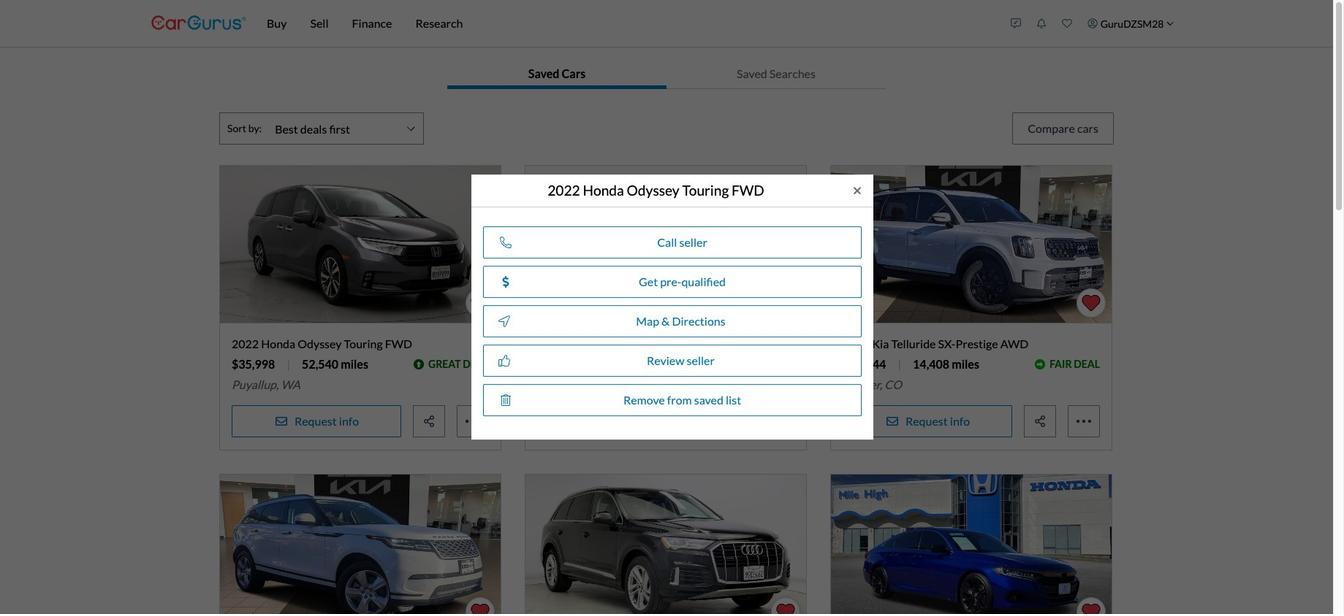 Task type: vqa. For each thing, say whether or not it's contained in the screenshot.
the top 2022
yes



Task type: describe. For each thing, give the bounding box(es) containing it.
1 vertical spatial touring
[[344, 337, 383, 351]]

1 vertical spatial 2022
[[232, 337, 259, 351]]

review
[[647, 354, 685, 368]]

prestige
[[956, 337, 999, 351]]

shopping,
[[537, 371, 594, 387]]

cargurus logo homepage link link
[[151, 3, 246, 44]]

home.
[[537, 391, 573, 407]]

ellipsis h image
[[464, 413, 482, 431]]

kia
[[872, 337, 889, 351]]

call seller button
[[483, 227, 862, 259]]

info for 14,408
[[950, 415, 970, 428]]

2022 honda accord sport fwd image
[[831, 475, 1112, 615]]

shopping, financing, and delivery.  all from home.
[[537, 371, 778, 407]]

searches
[[770, 67, 816, 80]]

request for denver, co
[[906, 415, 948, 428]]

saved
[[695, 394, 724, 408]]

0 horizontal spatial fwd
[[385, 337, 413, 351]]

saved cars
[[529, 67, 586, 80]]

review seller
[[647, 354, 715, 368]]

phone alt image
[[498, 237, 513, 249]]

denver,
[[843, 378, 883, 392]]

location arrow image
[[498, 316, 510, 328]]

cars
[[562, 67, 586, 80]]

deal for 2023 kia telluride sx-prestige awd
[[1074, 358, 1100, 370]]

ellipsis h image
[[1076, 413, 1093, 431]]

thumbs up image
[[498, 356, 510, 367]]

puyallup,
[[232, 378, 279, 392]]

and
[[654, 371, 675, 387]]

request info button for co
[[843, 406, 1013, 438]]

from inside shopping, financing, and delivery.  all from home.
[[750, 371, 778, 387]]

saved cars image
[[1063, 18, 1073, 29]]

saved for saved searches
[[737, 67, 768, 80]]

$49,844
[[843, 358, 886, 371]]

co
[[885, 378, 902, 392]]

add a car review image
[[1011, 18, 1022, 29]]

awd
[[1001, 337, 1029, 351]]

review seller button
[[483, 345, 862, 378]]

seller for review seller
[[687, 354, 715, 368]]

saved searches
[[737, 67, 816, 80]]

fair
[[1050, 358, 1072, 370]]

envelope image
[[274, 416, 289, 428]]

saved searches link
[[667, 59, 886, 88]]

cars
[[1078, 121, 1099, 135]]

qualified
[[682, 275, 726, 289]]

online
[[695, 342, 744, 363]]

your
[[580, 342, 616, 363]]

$35,998
[[232, 358, 275, 371]]

request info for co
[[906, 415, 970, 428]]

purchase
[[620, 342, 691, 363]]

trash alt image
[[498, 395, 513, 407]]

info for 52,540
[[339, 415, 359, 428]]

sort by:
[[227, 122, 262, 134]]

&
[[662, 315, 670, 329]]

great
[[429, 358, 461, 370]]

pre-
[[660, 275, 682, 289]]

14,408
[[913, 358, 950, 371]]

compare cars
[[1028, 121, 1099, 135]]

2022 land rover range rover velar p250 s awd image
[[220, 475, 501, 615]]



Task type: locate. For each thing, give the bounding box(es) containing it.
financing,
[[596, 371, 651, 387]]

touring inside dialog
[[682, 182, 729, 199]]

1 horizontal spatial 2022 honda odyssey touring fwd
[[548, 182, 765, 199]]

0 vertical spatial 2022 honda odyssey touring fwd
[[548, 182, 765, 199]]

0 horizontal spatial |
[[287, 358, 290, 371]]

1 vertical spatial honda
[[261, 337, 296, 351]]

map & directions button
[[483, 306, 862, 338]]

1 deal from the left
[[463, 358, 489, 370]]

1 horizontal spatial request
[[906, 415, 948, 428]]

2022 honda odyssey touring fwd inside dialog
[[548, 182, 765, 199]]

list
[[726, 394, 742, 408]]

request right envelope image
[[906, 415, 948, 428]]

2 request info from the left
[[906, 415, 970, 428]]

dollar sign image
[[498, 277, 513, 288]]

telluride
[[892, 337, 936, 351]]

1 request info from the left
[[295, 415, 359, 428]]

0 horizontal spatial info
[[339, 415, 359, 428]]

get pre-qualified button
[[483, 266, 862, 299]]

odyssey
[[627, 182, 680, 199], [298, 337, 342, 351]]

0 vertical spatial fwd
[[732, 182, 765, 199]]

seller right review
[[687, 354, 715, 368]]

info down "52,540 miles"
[[339, 415, 359, 428]]

by:
[[248, 122, 262, 134]]

2 miles from the left
[[952, 358, 980, 371]]

0 horizontal spatial honda
[[261, 337, 296, 351]]

1 horizontal spatial |
[[898, 358, 902, 371]]

2022 honda odyssey touring fwd
[[548, 182, 765, 199], [232, 337, 413, 351]]

saved left "cars"
[[529, 67, 560, 80]]

1 request info button from the left
[[232, 406, 401, 438]]

fwd
[[732, 182, 765, 199], [385, 337, 413, 351]]

2 request info button from the left
[[843, 406, 1013, 438]]

1 horizontal spatial info
[[950, 415, 970, 428]]

1 horizontal spatial from
[[750, 371, 778, 387]]

saved cars link
[[448, 59, 667, 88]]

0 horizontal spatial request
[[295, 415, 337, 428]]

request info button for wa
[[232, 406, 401, 438]]

1 vertical spatial seller
[[687, 354, 715, 368]]

1 horizontal spatial request info
[[906, 415, 970, 428]]

fwd inside dialog
[[732, 182, 765, 199]]

14,408 miles
[[913, 358, 980, 371]]

saved
[[529, 67, 560, 80], [737, 67, 768, 80]]

deal right fair
[[1074, 358, 1100, 370]]

request info
[[295, 415, 359, 428], [906, 415, 970, 428]]

all
[[731, 371, 747, 387]]

1 miles from the left
[[341, 358, 368, 371]]

request info button down wa
[[232, 406, 401, 438]]

0 vertical spatial from
[[750, 371, 778, 387]]

envelope image
[[885, 416, 900, 428]]

1 vertical spatial fwd
[[385, 337, 413, 351]]

from down and
[[667, 394, 692, 408]]

1 horizontal spatial fwd
[[732, 182, 765, 199]]

0 vertical spatial honda
[[583, 182, 624, 199]]

2022 honda odyssey touring fwd up the call
[[548, 182, 765, 199]]

deal left thumbs up image
[[463, 358, 489, 370]]

remove from saved list button
[[483, 385, 862, 417]]

1 horizontal spatial request info button
[[843, 406, 1013, 438]]

request info right envelope image
[[906, 415, 970, 428]]

times image
[[850, 185, 865, 196]]

1 saved from the left
[[529, 67, 560, 80]]

52,540
[[302, 358, 339, 371]]

touring
[[682, 182, 729, 199], [344, 337, 383, 351]]

start
[[537, 342, 577, 363]]

seller right the call
[[680, 236, 708, 250]]

0 horizontal spatial deal
[[463, 358, 489, 370]]

2023
[[843, 337, 870, 351]]

request
[[295, 415, 337, 428], [906, 415, 948, 428]]

touring up call seller
[[682, 182, 729, 199]]

directions
[[672, 315, 726, 329]]

remove
[[624, 394, 665, 408]]

miles right 52,540 at the bottom left of the page
[[341, 358, 368, 371]]

| for wa
[[287, 358, 290, 371]]

0 horizontal spatial 2022 honda odyssey touring fwd
[[232, 337, 413, 351]]

| up co
[[898, 358, 902, 371]]

get pre-qualified
[[639, 275, 726, 289]]

fair deal
[[1050, 358, 1100, 370]]

request info right envelope icon
[[295, 415, 359, 428]]

seller
[[680, 236, 708, 250], [687, 354, 715, 368]]

honda
[[583, 182, 624, 199], [261, 337, 296, 351]]

2022 honda odyssey touring fwd image
[[220, 166, 501, 324]]

2022 inside dialog
[[548, 182, 580, 199]]

0 horizontal spatial odyssey
[[298, 337, 342, 351]]

2 info from the left
[[950, 415, 970, 428]]

start your purchase online
[[537, 342, 744, 363]]

map & directions
[[636, 315, 726, 329]]

compare cars button
[[1013, 113, 1114, 145]]

1 request from the left
[[295, 415, 337, 428]]

info
[[339, 415, 359, 428], [950, 415, 970, 428]]

0 vertical spatial seller
[[680, 236, 708, 250]]

miles
[[341, 358, 368, 371], [952, 358, 980, 371]]

request info for wa
[[295, 415, 359, 428]]

1 horizontal spatial miles
[[952, 358, 980, 371]]

2021 audi q7 quattro premium plus 55 tfsi awd image
[[526, 475, 807, 615]]

map
[[636, 315, 660, 329]]

2 | from the left
[[898, 358, 902, 371]]

from right all
[[750, 371, 778, 387]]

request for puyallup, wa
[[295, 415, 337, 428]]

menu item
[[1080, 3, 1182, 44]]

request info button
[[232, 406, 401, 438], [843, 406, 1013, 438]]

deal
[[463, 358, 489, 370], [1074, 358, 1100, 370]]

1 vertical spatial from
[[667, 394, 692, 408]]

saved for saved cars
[[529, 67, 560, 80]]

2 deal from the left
[[1074, 358, 1100, 370]]

denver, co
[[843, 378, 902, 392]]

2 request from the left
[[906, 415, 948, 428]]

1 horizontal spatial honda
[[583, 182, 624, 199]]

0 vertical spatial odyssey
[[627, 182, 680, 199]]

info down the 14,408 miles
[[950, 415, 970, 428]]

|
[[287, 358, 290, 371], [898, 358, 902, 371]]

0 horizontal spatial request info button
[[232, 406, 401, 438]]

saved inside saved cars link
[[529, 67, 560, 80]]

2022 honda odyssey touring fwd up 52,540 at the bottom left of the page
[[232, 337, 413, 351]]

remove from saved list
[[624, 394, 742, 408]]

miles for 14,408 miles
[[952, 358, 980, 371]]

2023 kia telluride sx-prestige awd
[[843, 337, 1029, 351]]

from inside button
[[667, 394, 692, 408]]

seller inside call seller button
[[680, 236, 708, 250]]

| up wa
[[287, 358, 290, 371]]

call
[[657, 236, 677, 250]]

1 vertical spatial odyssey
[[298, 337, 342, 351]]

honda inside dialog
[[583, 182, 624, 199]]

2 saved from the left
[[737, 67, 768, 80]]

request right envelope icon
[[295, 415, 337, 428]]

1 vertical spatial 2022 honda odyssey touring fwd
[[232, 337, 413, 351]]

| for co
[[898, 358, 902, 371]]

menu
[[1004, 3, 1182, 44]]

0 horizontal spatial from
[[667, 394, 692, 408]]

from
[[750, 371, 778, 387], [667, 394, 692, 408]]

0 vertical spatial 2022
[[548, 182, 580, 199]]

2023 kia telluride sx-prestige awd image
[[831, 166, 1112, 324]]

0 horizontal spatial miles
[[341, 358, 368, 371]]

sx-
[[939, 337, 956, 351]]

touring up "52,540 miles"
[[344, 337, 383, 351]]

miles down prestige
[[952, 358, 980, 371]]

1 horizontal spatial saved
[[737, 67, 768, 80]]

odyssey inside dialog
[[627, 182, 680, 199]]

saved left searches
[[737, 67, 768, 80]]

52,540 miles
[[302, 358, 368, 371]]

0 horizontal spatial 2022
[[232, 337, 259, 351]]

seller for call seller
[[680, 236, 708, 250]]

0 vertical spatial touring
[[682, 182, 729, 199]]

1 info from the left
[[339, 415, 359, 428]]

call seller
[[657, 236, 708, 250]]

compare
[[1028, 121, 1076, 135]]

1 horizontal spatial deal
[[1074, 358, 1100, 370]]

great deal
[[429, 358, 489, 370]]

cargurus logo homepage link image
[[151, 3, 246, 44]]

0 horizontal spatial touring
[[344, 337, 383, 351]]

2022 honda odyssey touring fwd dialog
[[0, 0, 1345, 615]]

odyssey up 52,540 at the bottom left of the page
[[298, 337, 342, 351]]

odyssey up the call
[[627, 182, 680, 199]]

sort
[[227, 122, 246, 134]]

1 horizontal spatial odyssey
[[627, 182, 680, 199]]

request info button down co
[[843, 406, 1013, 438]]

1 horizontal spatial 2022
[[548, 182, 580, 199]]

miles for 52,540 miles
[[341, 358, 368, 371]]

deal for 2022 honda odyssey touring fwd
[[463, 358, 489, 370]]

0 horizontal spatial saved
[[529, 67, 560, 80]]

seller inside review seller button
[[687, 354, 715, 368]]

menu bar
[[246, 0, 1004, 47]]

get
[[639, 275, 658, 289]]

1 | from the left
[[287, 358, 290, 371]]

0 horizontal spatial request info
[[295, 415, 359, 428]]

2022
[[548, 182, 580, 199], [232, 337, 259, 351]]

1 horizontal spatial touring
[[682, 182, 729, 199]]

wa
[[281, 378, 300, 392]]

puyallup, wa
[[232, 378, 300, 392]]



